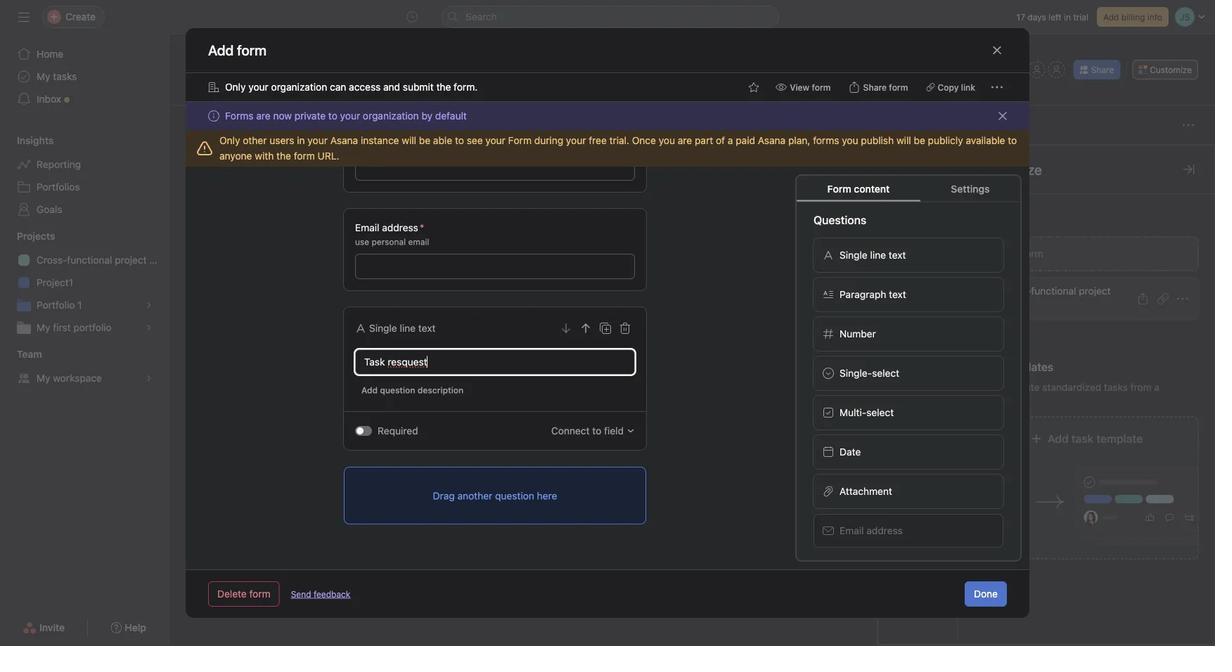 Task type: vqa. For each thing, say whether or not it's contained in the screenshot.
right The
yes



Task type: describe. For each thing, give the bounding box(es) containing it.
send feedback
[[291, 589, 350, 599]]

hide sidebar image
[[18, 11, 30, 23]]

insights
[[17, 135, 54, 146]]

questions
[[814, 213, 867, 226]]

only for only your organization can access and submit the form.
[[225, 81, 246, 93]]

submit
[[403, 81, 434, 93]]

john smith for schedule kickoff meeting cell
[[646, 309, 690, 319]]

john for schedule kickoff meeting cell
[[646, 309, 665, 319]]

remove field image
[[620, 323, 631, 334]]

instance
[[361, 135, 399, 146]]

apps
[[908, 350, 928, 359]]

1 horizontal spatial form
[[827, 183, 851, 194]]

templates
[[898, 500, 937, 510]]

overview link
[[189, 87, 244, 102]]

create
[[1011, 382, 1040, 393]]

done button
[[965, 582, 1007, 607]]

add section button
[[186, 577, 277, 602]]

view form
[[790, 82, 831, 92]]

1 form
[[905, 418, 930, 428]]

1 will from the left
[[402, 135, 416, 146]]

1 for 1 form
[[905, 418, 909, 428]]

by
[[422, 110, 433, 122]]

2 be from the left
[[914, 135, 925, 146]]

list image
[[195, 51, 212, 68]]

job field for share timeline with teammates cell
[[1038, 326, 1122, 352]]

personal
[[372, 237, 406, 247]]

cross- inside cross-functional project plan
[[1001, 285, 1031, 297]]

1 vertical spatial line
[[400, 322, 416, 334]]

field
[[604, 425, 624, 437]]

share timeline with teammates cell
[[169, 326, 620, 352]]

timeline
[[390, 88, 429, 100]]

team
[[17, 348, 42, 360]]

1 horizontal spatial single line text
[[840, 249, 906, 261]]

quickly
[[975, 382, 1008, 393]]

settings
[[951, 183, 990, 194]]

0 vertical spatial project
[[115, 254, 147, 266]]

17 days left in trial
[[1017, 12, 1089, 22]]

send feedback link
[[291, 588, 350, 601]]

task for task name
[[189, 153, 207, 163]]

header to do tree grid
[[169, 276, 1215, 378]]

invite
[[39, 622, 65, 634]]

add section
[[209, 583, 271, 596]]

form inside only other users in your asana instance will be able to see your form during your free trial.  once you are part of a paid asana plan, forms you publish will be publicly available to anyone with the form url.
[[294, 150, 315, 162]]

insights element
[[0, 128, 169, 224]]

project1
[[37, 277, 73, 288]]

home link
[[8, 43, 160, 65]]

close details image
[[1184, 164, 1195, 175]]

close image
[[997, 110, 1008, 122]]

your left list
[[248, 81, 269, 93]]

cross-functional project plan inside projects element
[[37, 254, 169, 266]]

search list box
[[442, 6, 779, 28]]

trial.
[[609, 135, 629, 146]]

close this dialog image
[[992, 45, 1003, 56]]

board link
[[323, 87, 361, 102]]

default
[[435, 110, 467, 122]]

during
[[534, 135, 563, 146]]

files link
[[742, 87, 774, 102]]

invite button
[[13, 615, 74, 641]]

goals link
[[8, 198, 160, 221]]

1 inside projects element
[[78, 299, 82, 311]]

first
[[53, 322, 71, 333]]

the inside only other users in your asana instance will be able to see your form during your free trial.  once you are part of a paid asana plan, forms you publish will be publicly available to anyone with the form url.
[[276, 150, 291, 162]]

url.
[[318, 150, 339, 162]]

paid
[[736, 135, 755, 146]]

content
[[854, 183, 890, 194]]

add task button
[[186, 115, 245, 135]]

with
[[255, 150, 274, 162]]

add for add form
[[1001, 248, 1020, 260]]

once
[[632, 135, 656, 146]]

add task template
[[1048, 432, 1143, 446]]

my for my workspace
[[37, 372, 50, 384]]

info
[[1148, 12, 1163, 22]]

cross-functional project plan button
[[975, 277, 1199, 321]]

link
[[961, 82, 975, 92]]

project inside cross-functional project plan
[[1079, 285, 1111, 297]]

your down "board"
[[340, 110, 360, 122]]

add form
[[208, 42, 267, 58]]

0 vertical spatial text
[[889, 249, 906, 261]]

task for add task
[[222, 120, 239, 130]]

priority
[[793, 153, 822, 163]]

form for view form
[[812, 82, 831, 92]]

portfolio 1 link
[[8, 294, 160, 316]]

to right private
[[328, 110, 337, 122]]

js inside button
[[1012, 65, 1022, 75]]

delete form
[[217, 588, 271, 600]]

due
[[710, 153, 725, 163]]

2 asana from the left
[[758, 135, 786, 146]]

date
[[840, 446, 861, 457]]

your up url.
[[308, 135, 328, 146]]

cell for draft project brief cell
[[703, 276, 788, 302]]

— text field
[[1039, 302, 1122, 326]]

here
[[537, 490, 557, 502]]

overview
[[200, 88, 244, 100]]

search
[[466, 11, 497, 23]]

add form button
[[975, 236, 1199, 271]]

add form dialog
[[186, 28, 1030, 646]]

3 cell from the top
[[703, 326, 788, 352]]

copy
[[938, 82, 959, 92]]

move this field up image
[[580, 323, 591, 334]]

my workspace link
[[8, 367, 160, 390]]

plan inside projects element
[[149, 254, 169, 266]]

send
[[291, 589, 311, 599]]

teams element
[[0, 342, 169, 392]]

0 horizontal spatial are
[[256, 110, 271, 122]]

tasks inside quickly create standardized tasks from a template.
[[1104, 382, 1128, 393]]

only your organization can access and submit the form.
[[225, 81, 478, 93]]

john for draft project brief cell
[[646, 284, 665, 294]]

list link
[[261, 87, 289, 102]]

form inside only other users in your asana instance will be able to see your form during your free trial.  once you are part of a paid asana plan, forms you publish will be publicly available to anyone with the form url.
[[508, 135, 532, 146]]

functional inside projects element
[[67, 254, 112, 266]]

single-select
[[840, 367, 900, 379]]

functional inside cross-functional project plan
[[1031, 285, 1076, 297]]

form content
[[827, 183, 890, 194]]

add for add task template
[[1048, 432, 1069, 446]]

project1 link
[[8, 271, 160, 294]]

global element
[[0, 34, 169, 119]]

collapse task list for this section image
[[191, 187, 202, 198]]

to down close image
[[1008, 135, 1017, 146]]

customize button
[[1132, 60, 1198, 79]]

address for email address
[[867, 525, 903, 536]]

form for delete form
[[249, 588, 271, 600]]

another
[[458, 490, 493, 502]]

able
[[433, 135, 452, 146]]

0 vertical spatial the
[[436, 81, 451, 93]]

Share timeline with teammates text field
[[222, 332, 369, 346]]

insights button
[[0, 134, 54, 148]]

cell for schedule kickoff meeting cell
[[703, 301, 788, 327]]

free
[[589, 135, 607, 146]]

js for draft project brief cell
[[629, 284, 639, 294]]

duplicate this question image
[[600, 323, 611, 334]]

access
[[349, 81, 381, 93]]

more actions image
[[992, 82, 1003, 93]]

required
[[378, 425, 418, 437]]

add for add question description
[[361, 385, 378, 395]]

1 you from the left
[[659, 135, 675, 146]]

add task
[[204, 120, 239, 130]]

plan,
[[788, 135, 810, 146]]

row containing 1
[[169, 301, 1215, 327]]

copy form link image
[[1158, 293, 1169, 305]]

1 asana from the left
[[330, 135, 358, 146]]

forms are now private to your organization by default
[[225, 110, 467, 122]]

share for share
[[1091, 65, 1114, 75]]

add billing info
[[1103, 12, 1163, 22]]

inbox link
[[8, 88, 160, 110]]

address for email address * use personal email
[[382, 222, 418, 233]]



Task type: locate. For each thing, give the bounding box(es) containing it.
row containing js
[[169, 276, 1215, 302]]

my first portfolio
[[37, 322, 112, 333]]

cross- down the add form
[[1001, 285, 1031, 297]]

projects element
[[0, 224, 169, 342]]

task name
[[189, 153, 231, 163]]

text left rules at the right
[[889, 288, 906, 300]]

tasks inside global element
[[53, 71, 77, 82]]

be left publicly
[[914, 135, 925, 146]]

view form button
[[770, 77, 837, 97]]

add inside "add question description" button
[[361, 385, 378, 395]]

select down single-select
[[867, 406, 894, 418]]

1 vertical spatial my
[[37, 322, 50, 333]]

address up personal
[[382, 222, 418, 233]]

— text field
[[1039, 276, 1122, 301]]

*
[[420, 222, 424, 233]]

my tasks
[[37, 71, 77, 82]]

drag another question here
[[433, 490, 557, 502]]

3 my from the top
[[37, 372, 50, 384]]

my inside the teams element
[[37, 372, 50, 384]]

organization up private
[[271, 81, 327, 93]]

only up 'anyone'
[[219, 135, 240, 146]]

standardized
[[1042, 382, 1101, 393]]

0 vertical spatial single line text
[[840, 249, 906, 261]]

line up paragraph text
[[870, 249, 886, 261]]

your right see
[[486, 135, 506, 146]]

single line text up paragraph text
[[840, 249, 906, 261]]

tasks left from
[[1104, 382, 1128, 393]]

task
[[222, 120, 239, 130], [1072, 432, 1094, 446]]

2 cell from the top
[[703, 301, 788, 327]]

form left copy
[[889, 82, 908, 92]]

1 horizontal spatial task
[[909, 487, 927, 497]]

0 vertical spatial customize
[[1150, 65, 1192, 75]]

publicly
[[928, 135, 963, 146]]

portfolio
[[73, 322, 112, 333]]

draft project brief cell
[[169, 276, 620, 302]]

a inside quickly create standardized tasks from a template.
[[1155, 382, 1160, 393]]

0 vertical spatial form
[[508, 135, 532, 146]]

reporting
[[37, 159, 81, 170]]

0 vertical spatial john smith
[[646, 284, 690, 294]]

add to starred image
[[748, 82, 760, 93]]

1 vertical spatial in
[[297, 135, 305, 146]]

1 horizontal spatial cross-functional project plan
[[1001, 285, 1111, 312]]

task up 'anyone'
[[222, 120, 239, 130]]

schedule kickoff meeting cell
[[169, 301, 620, 327]]

1 vertical spatial a
[[1155, 382, 1160, 393]]

are left now
[[256, 110, 271, 122]]

form right delete
[[249, 588, 271, 600]]

your left free
[[566, 135, 586, 146]]

email address * use personal email
[[355, 222, 429, 247]]

0 vertical spatial plan
[[149, 254, 169, 266]]

project up project1 link
[[115, 254, 147, 266]]

only inside only other users in your asana instance will be able to see your form during your free trial.  once you are part of a paid asana plan, forms you publish will be publicly available to anyone with the form url.
[[219, 135, 240, 146]]

question up required
[[380, 385, 415, 395]]

portfolios link
[[8, 176, 160, 198]]

cross-functional project plan inside button
[[1001, 285, 1111, 312]]

connect to field button
[[551, 423, 635, 439]]

1 inside 'button'
[[350, 309, 354, 319]]

a inside only other users in your asana instance will be able to see your form during your free trial.  once you are part of a paid asana plan, forms you publish will be publicly available to anyone with the form url.
[[728, 135, 733, 146]]

in for left
[[1064, 12, 1071, 22]]

of
[[716, 135, 725, 146]]

1 vertical spatial form
[[827, 183, 851, 194]]

a right of
[[728, 135, 733, 146]]

form up — text box
[[1022, 248, 1043, 260]]

1 horizontal spatial cross-
[[1001, 285, 1031, 297]]

task left name
[[189, 153, 207, 163]]

the down the users
[[276, 150, 291, 162]]

plan inside cross-functional project plan
[[1001, 301, 1020, 312]]

be left "able"
[[419, 135, 431, 146]]

cell
[[703, 276, 788, 302], [703, 301, 788, 327], [703, 326, 788, 352]]

17
[[1017, 12, 1025, 22]]

switch inside 'add form' dialog
[[355, 426, 372, 436]]

project up — text field
[[1079, 285, 1111, 297]]

0 horizontal spatial plan
[[149, 254, 169, 266]]

smith for cell associated with draft project brief cell
[[667, 284, 690, 294]]

2 horizontal spatial 1
[[905, 418, 909, 428]]

0 horizontal spatial customize
[[975, 161, 1042, 178]]

0 vertical spatial john
[[646, 284, 665, 294]]

you right forms
[[842, 135, 858, 146]]

4 rules
[[904, 281, 931, 290]]

connect to field
[[551, 425, 624, 437]]

row
[[169, 145, 1215, 171], [186, 170, 1198, 172], [169, 210, 1215, 237], [169, 276, 1215, 302], [169, 301, 1215, 327], [169, 326, 1215, 352], [169, 352, 1215, 378], [169, 416, 1215, 443], [169, 482, 1215, 508], [169, 547, 1215, 574]]

single down questions
[[840, 249, 868, 261]]

calendar link
[[446, 87, 499, 102]]

1 horizontal spatial line
[[870, 249, 886, 261]]

asana up url.
[[330, 135, 358, 146]]

my tasks link
[[8, 65, 160, 88]]

now
[[273, 110, 292, 122]]

1 john smith from the top
[[646, 284, 690, 294]]

0 horizontal spatial functional
[[67, 254, 112, 266]]

publish
[[861, 135, 894, 146]]

0 horizontal spatial question
[[380, 385, 415, 395]]

0 horizontal spatial line
[[400, 322, 416, 334]]

share up publish
[[863, 82, 887, 92]]

1 horizontal spatial task
[[1072, 432, 1094, 446]]

0 horizontal spatial task
[[189, 153, 207, 163]]

text up 4
[[889, 249, 906, 261]]

1 vertical spatial organization
[[363, 110, 419, 122]]

list
[[272, 88, 289, 100]]

my for my first portfolio
[[37, 322, 50, 333]]

projects button
[[0, 229, 55, 243]]

only up forms
[[225, 81, 246, 93]]

to inside dropdown button
[[592, 425, 602, 437]]

form inside button
[[812, 82, 831, 92]]

functional
[[67, 254, 112, 266], [1031, 285, 1076, 297]]

task for add task template
[[1072, 432, 1094, 446]]

you right once
[[659, 135, 675, 146]]

goals
[[37, 204, 62, 215]]

2 john smith from the top
[[646, 309, 690, 319]]

0 horizontal spatial project
[[115, 254, 147, 266]]

0 vertical spatial cross-
[[37, 254, 67, 266]]

tasks
[[53, 71, 77, 82], [1104, 382, 1128, 393]]

functional up — text field
[[1031, 285, 1076, 297]]

email down attachment
[[840, 525, 864, 536]]

asana right 'paid'
[[758, 135, 786, 146]]

my first portfolio link
[[8, 316, 160, 339]]

1 smith from the top
[[667, 284, 690, 294]]

task inside row
[[189, 153, 207, 163]]

in inside only other users in your asana instance will be able to see your form during your free trial.  once you are part of a paid asana plan, forms you publish will be publicly available to anyone with the form url.
[[297, 135, 305, 146]]

share form image
[[1138, 293, 1149, 305]]

1 vertical spatial single line text
[[369, 322, 436, 334]]

email up use
[[355, 222, 379, 233]]

will right instance
[[402, 135, 416, 146]]

see
[[467, 135, 483, 146]]

task
[[189, 153, 207, 163], [909, 487, 927, 497]]

multi-
[[840, 406, 867, 418]]

cross- inside projects element
[[37, 254, 67, 266]]

0 vertical spatial select
[[872, 367, 900, 379]]

2 smith from the top
[[667, 309, 690, 319]]

2 you from the left
[[842, 135, 858, 146]]

0 horizontal spatial single line text
[[369, 322, 436, 334]]

add for add task
[[204, 120, 220, 130]]

form left url.
[[294, 150, 315, 162]]

due date
[[710, 153, 746, 163]]

add inside 'add section' button
[[209, 583, 230, 596]]

smith for cell corresponding to schedule kickoff meeting cell
[[667, 309, 690, 319]]

add billing info button
[[1097, 7, 1169, 27]]

0 horizontal spatial be
[[419, 135, 431, 146]]

connect
[[551, 425, 590, 437]]

2 will from the left
[[897, 135, 911, 146]]

email address
[[840, 525, 903, 536]]

0 horizontal spatial in
[[297, 135, 305, 146]]

2 vertical spatial js
[[629, 309, 639, 319]]

0 horizontal spatial form
[[508, 135, 532, 146]]

portfolio
[[37, 299, 75, 311]]

search button
[[442, 6, 779, 28]]

calendar
[[457, 88, 499, 100]]

1 horizontal spatial tasks
[[1104, 382, 1128, 393]]

1 be from the left
[[419, 135, 431, 146]]

text down draft project brief cell
[[418, 322, 436, 334]]

days
[[1028, 12, 1046, 22]]

2 vertical spatial my
[[37, 372, 50, 384]]

0 horizontal spatial tasks
[[53, 71, 77, 82]]

1 horizontal spatial question
[[495, 490, 534, 502]]

0 vertical spatial share
[[1091, 65, 1114, 75]]

0 horizontal spatial cross-functional project plan
[[37, 254, 169, 266]]

inbox
[[37, 93, 61, 105]]

select for multi-
[[867, 406, 894, 418]]

form down apps
[[912, 418, 930, 428]]

cross-functional project plan up the job field for share timeline with teammates cell
[[1001, 285, 1111, 312]]

a
[[728, 135, 733, 146], [1155, 382, 1160, 393]]

1 horizontal spatial in
[[1064, 12, 1071, 22]]

0 vertical spatial js
[[1012, 65, 1022, 75]]

0 vertical spatial my
[[37, 71, 50, 82]]

rules
[[912, 281, 931, 290]]

1 horizontal spatial be
[[914, 135, 925, 146]]

form up questions
[[827, 183, 851, 194]]

1 horizontal spatial are
[[678, 135, 692, 146]]

form
[[812, 82, 831, 92], [889, 82, 908, 92], [294, 150, 315, 162], [1022, 248, 1043, 260], [912, 418, 930, 428], [249, 588, 271, 600]]

1 horizontal spatial you
[[842, 135, 858, 146]]

add task template button
[[974, 416, 1199, 560]]

1 for 1 'button'
[[350, 309, 354, 319]]

0 vertical spatial question
[[380, 385, 415, 395]]

task left template
[[1072, 432, 1094, 446]]

delete form button
[[208, 582, 280, 607]]

are
[[256, 110, 271, 122], [678, 135, 692, 146]]

status
[[877, 153, 902, 163]]

1 vertical spatial email
[[840, 525, 864, 536]]

done
[[974, 588, 998, 600]]

add inside 'add task' button
[[204, 120, 220, 130]]

your
[[248, 81, 269, 93], [340, 110, 360, 122], [308, 135, 328, 146], [486, 135, 506, 146], [566, 135, 586, 146]]

switch
[[355, 426, 372, 436]]

number
[[840, 328, 876, 339]]

Schedule kickoff meeting text field
[[222, 307, 344, 321]]

0 horizontal spatial task
[[222, 120, 239, 130]]

1 horizontal spatial will
[[897, 135, 911, 146]]

view
[[790, 82, 810, 92]]

customize down info
[[1150, 65, 1192, 75]]

1 vertical spatial are
[[678, 135, 692, 146]]

question inside button
[[380, 385, 415, 395]]

email for email address
[[840, 525, 864, 536]]

0 horizontal spatial email
[[355, 222, 379, 233]]

my down the team
[[37, 372, 50, 384]]

anyone
[[219, 150, 252, 162]]

1 vertical spatial share
[[863, 82, 887, 92]]

my inside global element
[[37, 71, 50, 82]]

1 horizontal spatial address
[[867, 525, 903, 536]]

1 cell from the top
[[703, 276, 788, 302]]

row containing task name
[[169, 145, 1215, 171]]

0 vertical spatial functional
[[67, 254, 112, 266]]

2 john from the top
[[646, 309, 665, 319]]

paragraph text
[[840, 288, 906, 300]]

address inside the email address * use personal email
[[382, 222, 418, 233]]

will up status
[[897, 135, 911, 146]]

cross- up "project1"
[[37, 254, 67, 266]]

form right view
[[812, 82, 831, 92]]

my for my tasks
[[37, 71, 50, 82]]

0 vertical spatial task
[[222, 120, 239, 130]]

0 vertical spatial task
[[189, 153, 207, 163]]

1 vertical spatial the
[[276, 150, 291, 162]]

form for 1 form
[[912, 418, 930, 428]]

1
[[78, 299, 82, 311], [350, 309, 354, 319], [905, 418, 909, 428]]

john smith for draft project brief cell
[[646, 284, 690, 294]]

form for add form
[[1022, 248, 1043, 260]]

board
[[334, 88, 361, 100]]

add inside the "add form" button
[[1001, 248, 1020, 260]]

functional up project1 link
[[67, 254, 112, 266]]

copy link button
[[920, 77, 982, 97]]

portfolios
[[37, 181, 80, 193]]

will
[[402, 135, 416, 146], [897, 135, 911, 146]]

0 vertical spatial address
[[382, 222, 418, 233]]

1 vertical spatial plan
[[1001, 301, 1020, 312]]

template
[[1097, 432, 1143, 446]]

1 horizontal spatial share
[[1091, 65, 1114, 75]]

single down draft project brief cell
[[369, 322, 397, 334]]

0 vertical spatial single
[[840, 249, 868, 261]]

to left field
[[592, 425, 602, 437]]

can
[[330, 81, 346, 93]]

1 horizontal spatial project
[[1079, 285, 1111, 297]]

line down draft project brief cell
[[400, 322, 416, 334]]

1 vertical spatial question
[[495, 490, 534, 502]]

single line text down draft project brief cell
[[369, 322, 436, 334]]

customize
[[1150, 65, 1192, 75], [975, 161, 1042, 178]]

and
[[383, 81, 400, 93]]

0 vertical spatial line
[[870, 249, 886, 261]]

move this field down image
[[561, 323, 572, 334]]

email for email address * use personal email
[[355, 222, 379, 233]]

only for only other users in your asana instance will be able to see your form during your free trial.  once you are part of a paid asana plan, forms you publish will be publicly available to anyone with the form url.
[[219, 135, 240, 146]]

to left see
[[455, 135, 464, 146]]

1 vertical spatial smith
[[667, 309, 690, 319]]

1 vertical spatial tasks
[[1104, 382, 1128, 393]]

select for single-
[[872, 367, 900, 379]]

files
[[753, 88, 774, 100]]

0 vertical spatial organization
[[271, 81, 327, 93]]

select
[[872, 367, 900, 379], [867, 406, 894, 418]]

my up 'inbox'
[[37, 71, 50, 82]]

task up templates
[[909, 487, 927, 497]]

0 vertical spatial smith
[[667, 284, 690, 294]]

tasks down home
[[53, 71, 77, 82]]

4
[[904, 281, 910, 290]]

0 vertical spatial a
[[728, 135, 733, 146]]

in for users
[[297, 135, 305, 146]]

Question name text field
[[355, 350, 635, 375]]

0 horizontal spatial a
[[728, 135, 733, 146]]

1 vertical spatial cross-functional project plan
[[1001, 285, 1111, 312]]

are left part
[[678, 135, 692, 146]]

drag
[[433, 490, 455, 502]]

left
[[1049, 12, 1062, 22]]

1 vertical spatial only
[[219, 135, 240, 146]]

task for task templates
[[909, 487, 927, 497]]

share inside 'add form' dialog
[[863, 82, 887, 92]]

0 horizontal spatial will
[[402, 135, 416, 146]]

add question description
[[361, 385, 464, 395]]

2 vertical spatial text
[[418, 322, 436, 334]]

task templates
[[898, 487, 937, 510]]

js
[[1012, 65, 1022, 75], [629, 284, 639, 294], [629, 309, 639, 319]]

0 horizontal spatial share
[[863, 82, 887, 92]]

my inside projects element
[[37, 322, 50, 333]]

0 vertical spatial are
[[256, 110, 271, 122]]

1 horizontal spatial functional
[[1031, 285, 1076, 297]]

cross-functional project plan up project1 link
[[37, 254, 169, 266]]

form left during
[[508, 135, 532, 146]]

email
[[408, 237, 429, 247]]

select up multi-select
[[872, 367, 900, 379]]

1 vertical spatial customize
[[975, 161, 1042, 178]]

address down templates
[[867, 525, 903, 536]]

0 horizontal spatial organization
[[271, 81, 327, 93]]

in right the users
[[297, 135, 305, 146]]

2 my from the top
[[37, 322, 50, 333]]

0 horizontal spatial asana
[[330, 135, 358, 146]]

js for schedule kickoff meeting cell
[[629, 309, 639, 319]]

paragraph
[[840, 288, 886, 300]]

1 vertical spatial task
[[909, 487, 927, 497]]

question left here at the bottom
[[495, 490, 534, 502]]

my left first
[[37, 322, 50, 333]]

0 horizontal spatial address
[[382, 222, 418, 233]]

a right from
[[1155, 382, 1160, 393]]

in right left
[[1064, 12, 1071, 22]]

1 horizontal spatial plan
[[1001, 301, 1020, 312]]

share form button
[[843, 77, 915, 97]]

share for share form
[[863, 82, 887, 92]]

1 vertical spatial js
[[629, 284, 639, 294]]

1 vertical spatial john
[[646, 309, 665, 319]]

task templates
[[975, 360, 1054, 374]]

1 john from the top
[[646, 284, 665, 294]]

1 vertical spatial address
[[867, 525, 903, 536]]

customize down available
[[975, 161, 1042, 178]]

you
[[659, 135, 675, 146], [842, 135, 858, 146]]

multi-select
[[840, 406, 894, 418]]

task inside task templates
[[909, 487, 927, 497]]

0 vertical spatial in
[[1064, 12, 1071, 22]]

1 horizontal spatial email
[[840, 525, 864, 536]]

1 my from the top
[[37, 71, 50, 82]]

0 horizontal spatial you
[[659, 135, 675, 146]]

email inside the email address * use personal email
[[355, 222, 379, 233]]

add inside 'add billing info' button
[[1103, 12, 1119, 22]]

0 horizontal spatial single
[[369, 322, 397, 334]]

1 vertical spatial select
[[867, 406, 894, 418]]

1 vertical spatial text
[[889, 288, 906, 300]]

1 horizontal spatial a
[[1155, 382, 1160, 393]]

add inside the add task template button
[[1048, 432, 1069, 446]]

john smith
[[646, 284, 690, 294], [646, 309, 690, 319]]

john
[[646, 284, 665, 294], [646, 309, 665, 319]]

cross-functional project plan link
[[8, 249, 169, 271]]

0 vertical spatial cross-functional project plan
[[37, 254, 169, 266]]

js button
[[1009, 61, 1026, 78]]

form for share form
[[889, 82, 908, 92]]

add for add billing info
[[1103, 12, 1119, 22]]

1 horizontal spatial the
[[436, 81, 451, 93]]

None text field
[[229, 47, 419, 72]]

customize inside customize dropdown button
[[1150, 65, 1192, 75]]

add for add section
[[209, 583, 230, 596]]

available
[[966, 135, 1005, 146]]

single-
[[840, 367, 872, 379]]

0 horizontal spatial cross-
[[37, 254, 67, 266]]

1 horizontal spatial single
[[840, 249, 868, 261]]

the left form.
[[436, 81, 451, 93]]

organization down timeline link
[[363, 110, 419, 122]]

attachment
[[840, 485, 892, 497]]

share down 'add billing info' button
[[1091, 65, 1114, 75]]

are inside only other users in your asana instance will be able to see your form during your free trial.  once you are part of a paid asana plan, forms you publish will be publicly available to anyone with the form url.
[[678, 135, 692, 146]]



